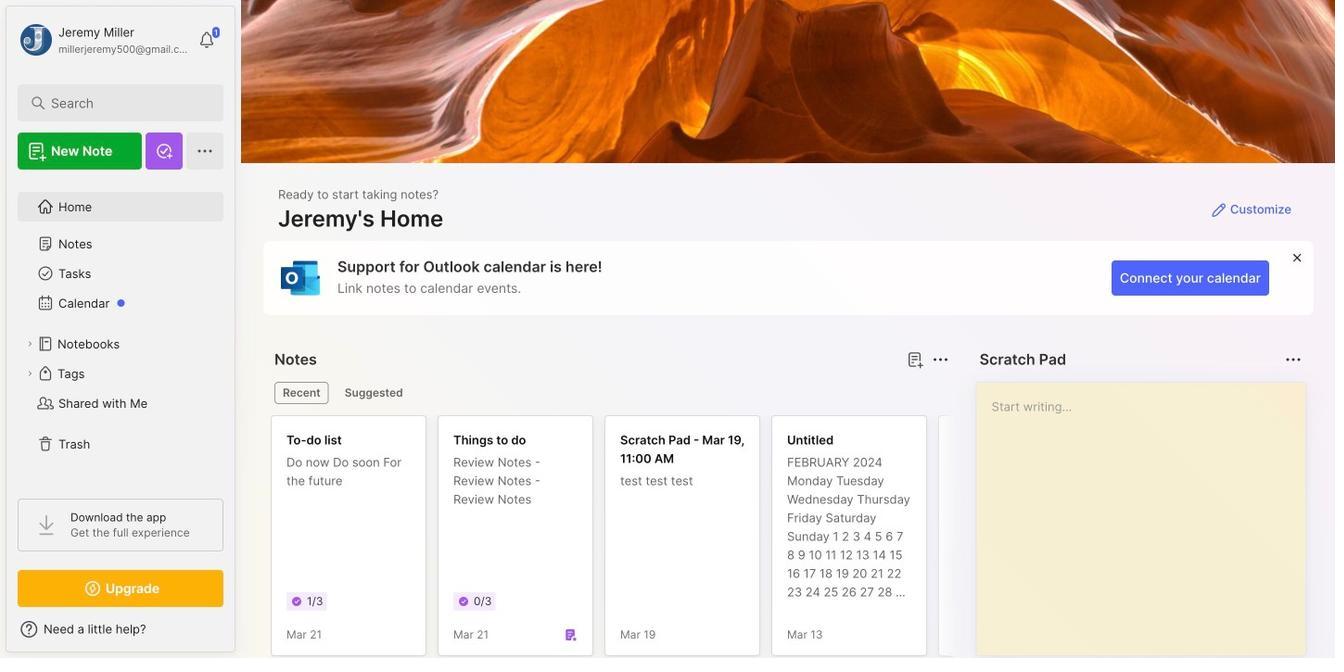 Task type: locate. For each thing, give the bounding box(es) containing it.
0 horizontal spatial tab
[[275, 382, 329, 404]]

row group
[[271, 416, 1336, 659]]

none search field inside main element
[[51, 92, 199, 114]]

tree inside main element
[[6, 181, 235, 482]]

Search text field
[[51, 95, 199, 112]]

tree
[[6, 181, 235, 482]]

None search field
[[51, 92, 199, 114]]

1 horizontal spatial tab
[[337, 382, 412, 404]]

2 tab from the left
[[337, 382, 412, 404]]

click to collapse image
[[234, 624, 248, 647]]

main element
[[0, 0, 241, 659]]

tab list
[[275, 382, 947, 404]]

tab
[[275, 382, 329, 404], [337, 382, 412, 404]]



Task type: vqa. For each thing, say whether or not it's contained in the screenshot.
All changes saved
no



Task type: describe. For each thing, give the bounding box(es) containing it.
Start writing… text field
[[992, 383, 1305, 641]]

1 tab from the left
[[275, 382, 329, 404]]

expand tags image
[[24, 368, 35, 379]]

Account field
[[18, 21, 189, 58]]

WHAT'S NEW field
[[6, 615, 235, 645]]

expand notebooks image
[[24, 339, 35, 350]]



